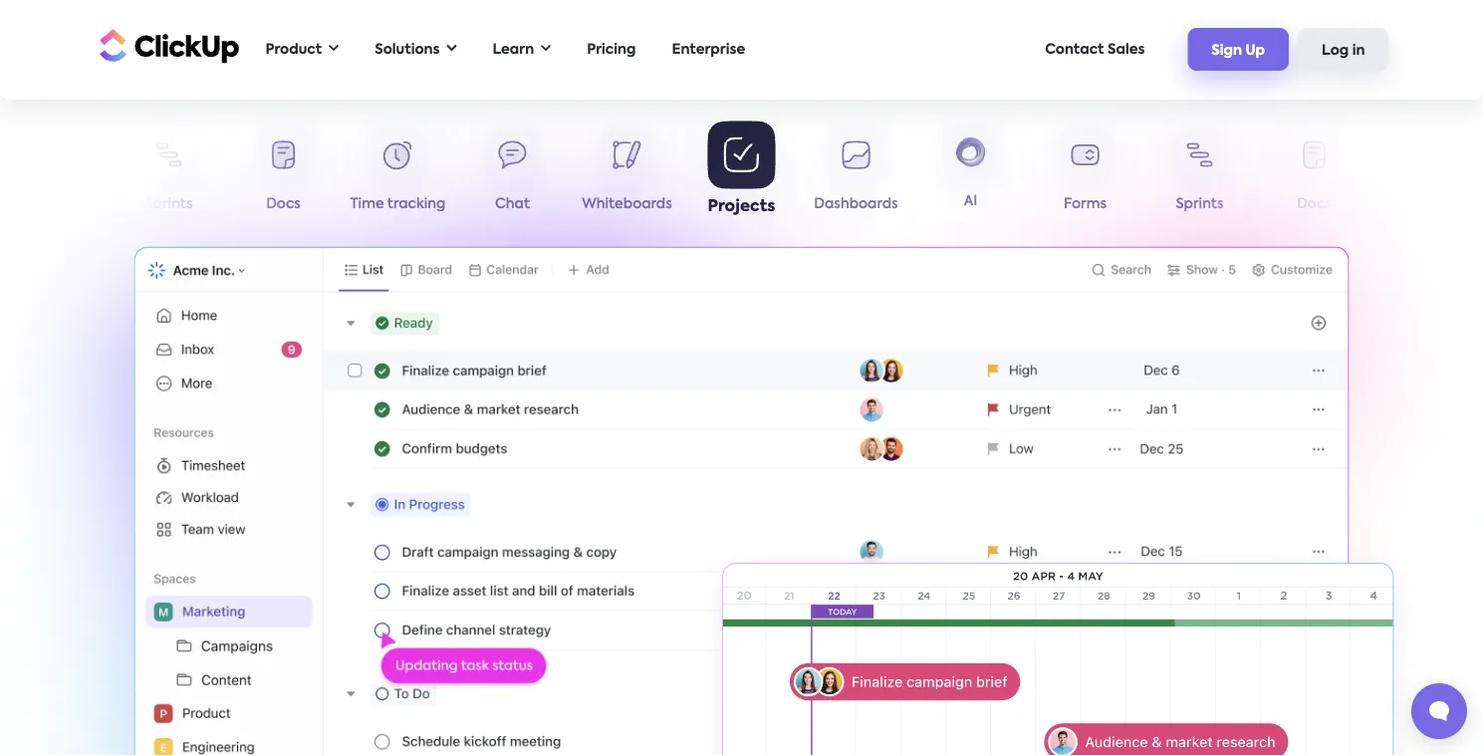 Task type: describe. For each thing, give the bounding box(es) containing it.
1 docs button from the left
[[226, 128, 341, 220]]

1 time tracking button from the left
[[341, 128, 455, 220]]

2 docs from the left
[[1297, 197, 1332, 211]]

pricing
[[587, 42, 636, 56]]

1 sprints button from the left
[[112, 128, 226, 220]]

product
[[266, 42, 322, 56]]

2 sprints button from the left
[[1143, 128, 1257, 220]]

solutions button
[[365, 29, 467, 70]]

pricing link
[[577, 29, 646, 70]]

1 forms button from the left
[[0, 128, 112, 220]]

2 tracking from the left
[[1418, 197, 1477, 211]]

contact sales
[[1045, 42, 1145, 56]]

2 time tracking from the left
[[1381, 197, 1477, 211]]

whiteboards button
[[570, 128, 684, 220]]

enterprise link
[[662, 29, 755, 70]]

learn button
[[483, 29, 561, 70]]

2 forms from the left
[[1064, 197, 1107, 211]]

contact
[[1045, 42, 1104, 56]]

1 time from the left
[[350, 197, 384, 211]]

whiteboards
[[582, 197, 672, 211]]

learn
[[493, 42, 534, 56]]

solutions
[[375, 42, 440, 56]]

log in link
[[1298, 28, 1389, 71]]

sprints for first sprints button from left
[[145, 197, 193, 211]]

sign up
[[1212, 44, 1265, 57]]



Task type: locate. For each thing, give the bounding box(es) containing it.
1 horizontal spatial docs button
[[1257, 128, 1372, 220]]

docs button
[[226, 128, 341, 220], [1257, 128, 1372, 220]]

1 horizontal spatial time tracking button
[[1372, 128, 1483, 220]]

log in
[[1322, 44, 1365, 57]]

sign
[[1212, 44, 1242, 57]]

1 sprints from the left
[[145, 197, 193, 211]]

enterprise
[[672, 42, 745, 56]]

forms
[[33, 197, 76, 211], [1064, 197, 1107, 211]]

0 horizontal spatial time tracking
[[350, 197, 446, 211]]

1 horizontal spatial tracking
[[1418, 197, 1477, 211]]

1 forms from the left
[[33, 197, 76, 211]]

1 horizontal spatial time
[[1381, 197, 1415, 211]]

2 time from the left
[[1381, 197, 1415, 211]]

projects button
[[684, 121, 799, 220]]

clickup image
[[94, 27, 240, 65]]

time tracking
[[350, 197, 446, 211], [1381, 197, 1477, 211]]

docs
[[266, 197, 301, 211], [1297, 197, 1332, 211]]

up
[[1246, 44, 1265, 57]]

0 horizontal spatial forms button
[[0, 128, 112, 220]]

2 sprints from the left
[[1176, 197, 1224, 211]]

2 docs button from the left
[[1257, 128, 1372, 220]]

0 horizontal spatial sprints
[[145, 197, 193, 211]]

0 horizontal spatial tracking
[[387, 197, 446, 211]]

0 horizontal spatial time tracking button
[[341, 128, 455, 220]]

1 tracking from the left
[[387, 197, 446, 211]]

1 horizontal spatial sprints button
[[1143, 128, 1257, 220]]

sign up button
[[1188, 28, 1289, 71]]

time
[[350, 197, 384, 211], [1381, 197, 1415, 211]]

1 horizontal spatial sprints
[[1176, 197, 1224, 211]]

contact sales link
[[1035, 29, 1155, 70]]

chat
[[495, 197, 530, 211]]

ai
[[964, 196, 978, 210]]

in
[[1353, 44, 1365, 57]]

2 forms button from the left
[[1028, 128, 1143, 220]]

0 horizontal spatial docs
[[266, 197, 301, 211]]

sales
[[1108, 42, 1145, 56]]

sprints for second sprints button from left
[[1176, 197, 1224, 211]]

projects
[[708, 198, 776, 214]]

sprints button
[[112, 128, 226, 220], [1143, 128, 1257, 220]]

1 horizontal spatial forms button
[[1028, 128, 1143, 220]]

1 horizontal spatial time tracking
[[1381, 197, 1477, 211]]

forms button
[[0, 128, 112, 220], [1028, 128, 1143, 220]]

time tracking button
[[341, 128, 455, 220], [1372, 128, 1483, 220]]

0 horizontal spatial sprints button
[[112, 128, 226, 220]]

product button
[[256, 29, 349, 70]]

1 horizontal spatial forms
[[1064, 197, 1107, 211]]

log
[[1322, 44, 1349, 57]]

1 horizontal spatial docs
[[1297, 197, 1332, 211]]

dashboards button
[[799, 128, 914, 220]]

dashboards
[[814, 197, 898, 211]]

1 time tracking from the left
[[350, 197, 446, 211]]

sprints
[[145, 197, 193, 211], [1176, 197, 1224, 211]]

2 time tracking button from the left
[[1372, 128, 1483, 220]]

0 horizontal spatial forms
[[33, 197, 76, 211]]

ai button
[[914, 126, 1028, 218]]

1 docs from the left
[[266, 197, 301, 211]]

tracking
[[387, 197, 446, 211], [1418, 197, 1477, 211]]

chat button
[[455, 128, 570, 220]]

0 horizontal spatial docs button
[[226, 128, 341, 220]]

projects image
[[697, 540, 1419, 755]]

0 horizontal spatial time
[[350, 197, 384, 211]]



Task type: vqa. For each thing, say whether or not it's contained in the screenshot.
second Sprints button from the left
yes



